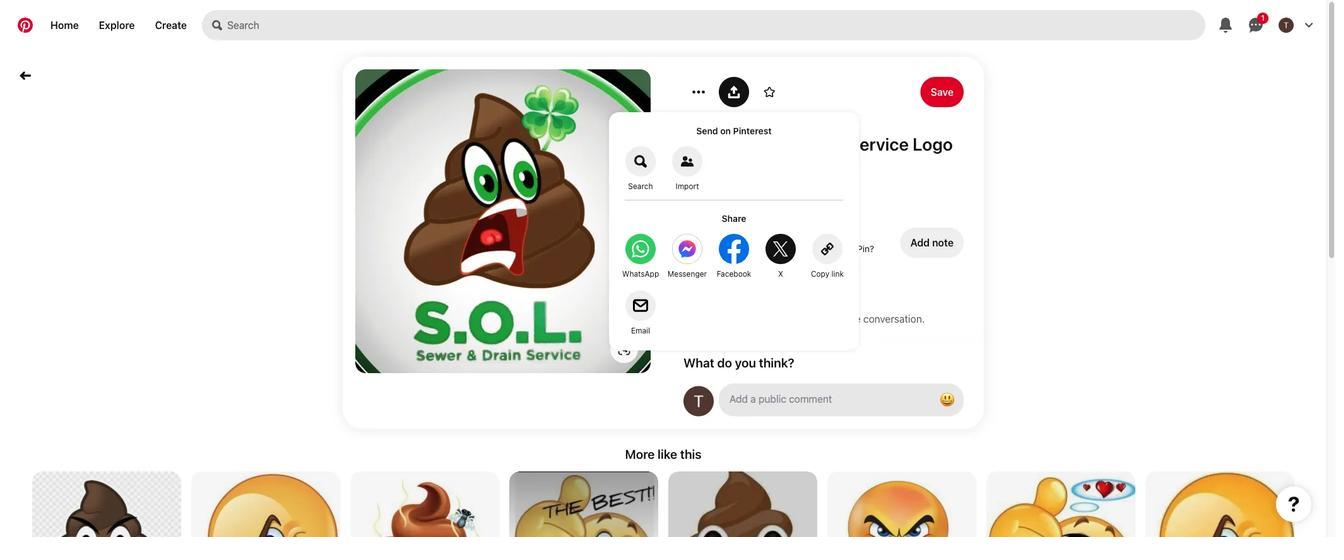 Task type: locate. For each thing, give the bounding box(es) containing it.
note
[[684, 232, 707, 244]]

about
[[814, 244, 838, 254]]

share on twitter image
[[766, 234, 796, 264]]

1 what from the top
[[684, 244, 705, 254]]

you left want
[[720, 244, 735, 254]]

0 vertical spatial this
[[840, 244, 855, 254]]

this
[[840, 244, 855, 254], [680, 447, 702, 462]]

you left think?
[[735, 355, 756, 370]]

search icon image
[[212, 20, 222, 30]]

1 vertical spatial you
[[735, 355, 756, 370]]

1 button
[[1241, 10, 1271, 40]]

self
[[721, 232, 739, 244]]

explore
[[99, 19, 135, 31]]

to
[[709, 232, 719, 244], [759, 244, 768, 254], [811, 313, 820, 325]]

0 vertical spatial you
[[720, 244, 735, 254]]

share
[[722, 214, 746, 224]]

1 vertical spatial add
[[770, 313, 788, 325]]

service
[[849, 134, 909, 155]]

0 vertical spatial add
[[911, 237, 930, 249]]

to right want
[[759, 244, 768, 254]]

what inside note to self what do you want to remember about this pin?
[[684, 244, 705, 254]]

2 this may contain: an emoticive smiley face making a hand gesture image from the left
[[1146, 472, 1295, 538]]

this may contain: an emoticive smiley face making a hand gesture image
[[191, 472, 340, 538], [1146, 472, 1295, 538]]

copy link
[[811, 270, 844, 278]]

logo
[[913, 134, 953, 155]]

do
[[707, 244, 718, 254], [717, 355, 732, 370]]

1 horizontal spatial this
[[840, 244, 855, 254]]

add left note
[[911, 237, 930, 249]]

add left one at the right of page
[[770, 313, 788, 325]]

add
[[911, 237, 930, 249], [770, 313, 788, 325]]

one
[[791, 313, 808, 325]]

home
[[50, 19, 79, 31]]

do left self at the right top of page
[[707, 244, 718, 254]]

more
[[625, 447, 655, 462]]

1 vertical spatial this
[[680, 447, 702, 462]]

0 vertical spatial do
[[707, 244, 718, 254]]

terry turtle avatar link image
[[684, 165, 714, 195]]

on
[[720, 126, 731, 136]]

no comments yet! add one to start the conversation.
[[684, 313, 925, 325]]

&
[[786, 134, 798, 155]]

this left pin?
[[840, 244, 855, 254]]

0 vertical spatial what
[[684, 244, 705, 254]]

to left self at the right top of page
[[709, 232, 719, 244]]

story pin image image
[[355, 69, 651, 374]]

8,171 emoticones vectores, ilustraciones y gráficos - 123rf image
[[350, 472, 499, 538]]

0 horizontal spatial add
[[770, 313, 788, 325]]

1 horizontal spatial add
[[911, 237, 930, 249]]

list
[[0, 472, 1327, 538]]

1 horizontal spatial this may contain: an emoticive smiley face making a hand gesture image
[[1146, 472, 1295, 538]]

share on messenger image
[[672, 234, 703, 264]]

2 what from the top
[[684, 355, 714, 370]]

comments
[[699, 313, 747, 325]]

s.o.l. sewer & drain service logo link
[[684, 134, 964, 155]]

search
[[628, 182, 653, 191]]

you
[[720, 244, 735, 254], [735, 355, 756, 370]]

do inside note to self what do you want to remember about this pin?
[[707, 244, 718, 254]]

what up terryturtle85 image
[[684, 355, 714, 370]]

Add a public comment field
[[730, 394, 925, 406]]

Search text field
[[227, 10, 1206, 40]]

home link
[[40, 10, 89, 40]]

1 vertical spatial what
[[684, 355, 714, 370]]

facebook
[[717, 270, 751, 278]]

no
[[684, 313, 697, 325]]

to right one at the right of page
[[811, 313, 820, 325]]

😃 button
[[719, 384, 964, 417], [935, 388, 960, 413]]

what do you think?
[[684, 355, 795, 370]]

0 horizontal spatial this may contain: an emoticive smiley face making a hand gesture image
[[191, 472, 340, 538]]

email
[[631, 326, 650, 335]]

whatsapp
[[622, 270, 659, 278]]

like
[[658, 447, 677, 462]]

the
[[846, 313, 861, 325]]

this right like in the bottom of the page
[[680, 447, 702, 462]]

add note
[[911, 237, 954, 249]]

pinterest
[[733, 126, 772, 136]]

2 horizontal spatial to
[[811, 313, 820, 325]]

do down comments
[[717, 355, 732, 370]]

what up messenger
[[684, 244, 705, 254]]

0 horizontal spatial this
[[680, 447, 702, 462]]

send on pinterest
[[696, 126, 772, 136]]

what
[[684, 244, 705, 254], [684, 355, 714, 370]]

note
[[932, 237, 954, 249]]



Task type: describe. For each thing, give the bounding box(es) containing it.
terryturtle85 image
[[684, 387, 714, 417]]

copy
[[811, 270, 830, 278]]

this may contain: an emoticive smiley face with sunglasses and hearts above it image
[[987, 472, 1136, 538]]

you inside note to self what do you want to remember about this pin?
[[720, 244, 735, 254]]

yet!
[[750, 313, 767, 325]]

😃
[[940, 391, 955, 409]]

more like this
[[625, 447, 702, 462]]

start
[[822, 313, 843, 325]]

think?
[[759, 355, 795, 370]]

drain
[[802, 134, 845, 155]]

save
[[931, 86, 954, 98]]

0 horizontal spatial to
[[709, 232, 719, 244]]

explore link
[[89, 10, 145, 40]]

this inside note to self what do you want to remember about this pin?
[[840, 244, 855, 254]]

this may contain: an emo emo emo emo emo emo emo emo emo emo emo emo em someones emo emo emo emo emo emo emo emo emo emo emo emo emo emo image
[[668, 472, 817, 538]]

save button
[[921, 77, 964, 107]]

share on email image
[[626, 291, 656, 321]]

send
[[696, 126, 718, 136]]

this may contain: an emoticive yellow smiley face with big blue eyes and one hand on his chin image
[[828, 472, 977, 538]]

terry turtle image
[[1279, 18, 1294, 33]]

sewer
[[732, 134, 782, 155]]

add note button
[[901, 228, 964, 258]]

create link
[[145, 10, 197, 40]]

note to self what do you want to remember about this pin?
[[684, 232, 874, 254]]

this may contain: an emo emo emo emo emo emo emo emo emo emo emo emo em and emo emo emo emo emo emo emo emo emo emo emo emo emo emo em image
[[32, 472, 181, 538]]

link
[[832, 270, 844, 278]]

import
[[676, 182, 699, 191]]

remember
[[770, 244, 812, 254]]

this may contain: an emoticive smiley face giving the thumbs up sign with the words the best image
[[509, 472, 658, 538]]

1 vertical spatial do
[[717, 355, 732, 370]]

messenger
[[668, 270, 707, 278]]

share on facebook image
[[719, 234, 749, 264]]

create
[[155, 19, 187, 31]]

want
[[737, 244, 757, 254]]

pin?
[[857, 244, 874, 254]]

s.o.l. sewer & drain service logo
[[684, 134, 953, 155]]

conversation.
[[863, 313, 925, 325]]

1 this may contain: an emoticive smiley face making a hand gesture image from the left
[[191, 472, 340, 538]]

add inside button
[[911, 237, 930, 249]]

x
[[778, 270, 783, 278]]

s.o.l.
[[684, 134, 728, 155]]

1 horizontal spatial to
[[759, 244, 768, 254]]

1
[[1261, 14, 1265, 22]]



Task type: vqa. For each thing, say whether or not it's contained in the screenshot.
More
yes



